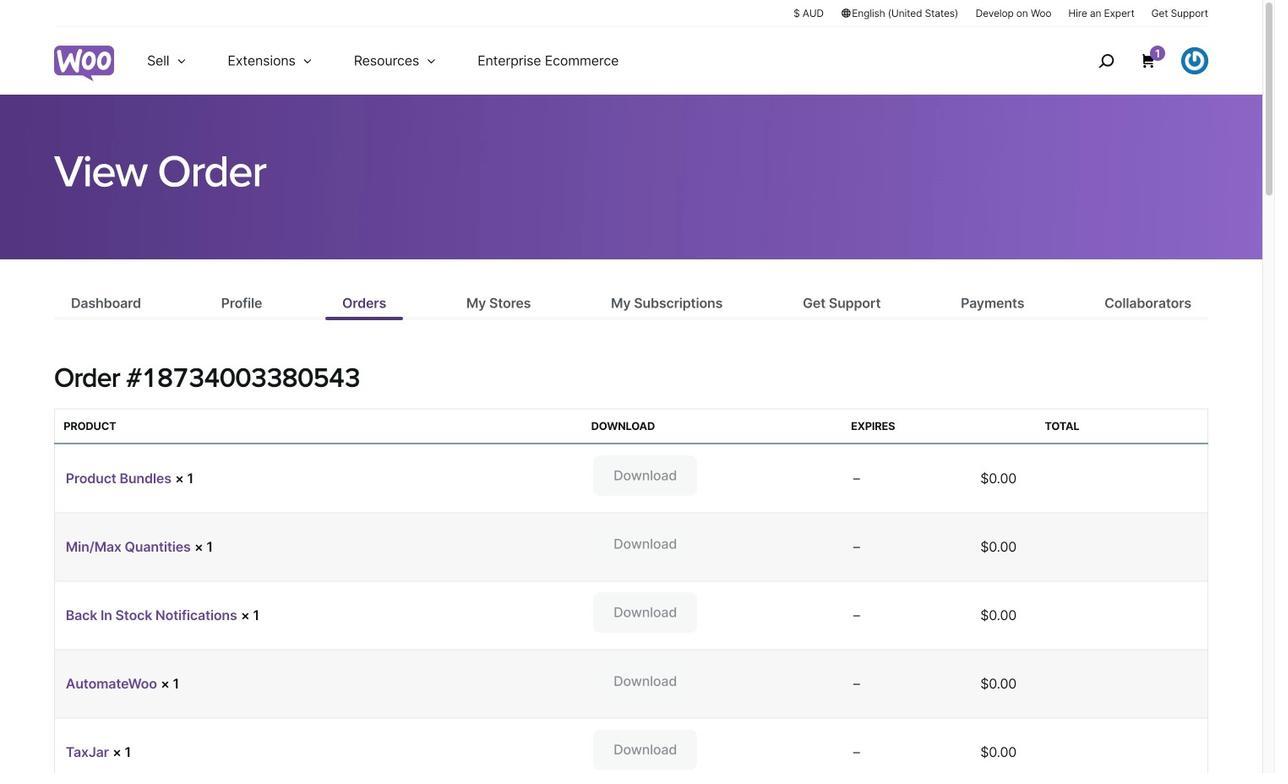 Task type: describe. For each thing, give the bounding box(es) containing it.
service navigation menu element
[[1062, 33, 1208, 88]]



Task type: vqa. For each thing, say whether or not it's contained in the screenshot.
"Breadcrumb" 'element'
no



Task type: locate. For each thing, give the bounding box(es) containing it.
open account menu image
[[1181, 47, 1208, 74]]

search image
[[1093, 47, 1120, 74]]



